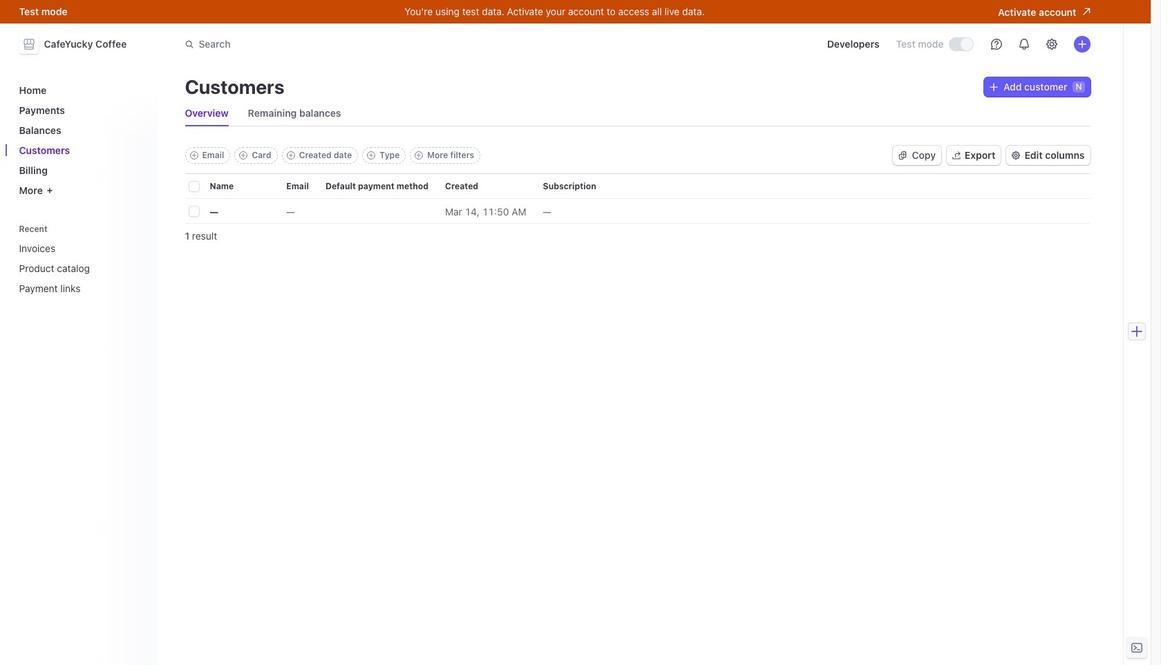 Task type: locate. For each thing, give the bounding box(es) containing it.
1 recent element from the top
[[13, 219, 149, 300]]

recent element
[[13, 219, 149, 300], [13, 237, 149, 300]]

tab list
[[185, 101, 1090, 126]]

Select All checkbox
[[189, 182, 199, 191]]

svg image
[[898, 151, 907, 160]]

add card image
[[239, 151, 248, 160]]

clear history image
[[135, 225, 143, 233]]

add email image
[[190, 151, 198, 160]]

Search text field
[[177, 31, 566, 57]]

settings image
[[1046, 39, 1057, 50]]

notifications image
[[1018, 39, 1029, 50]]

Test mode checkbox
[[949, 38, 973, 51]]

help image
[[991, 39, 1002, 50]]

toolbar
[[185, 147, 480, 164]]

None search field
[[177, 31, 566, 57]]

Select item checkbox
[[189, 207, 199, 216]]

svg image
[[990, 83, 998, 91]]

add type image
[[367, 151, 376, 160]]

add created date image
[[287, 151, 295, 160]]

core navigation links element
[[13, 79, 149, 202]]



Task type: describe. For each thing, give the bounding box(es) containing it.
add more filters image
[[415, 151, 423, 160]]

2 recent element from the top
[[13, 237, 149, 300]]



Task type: vqa. For each thing, say whether or not it's contained in the screenshot.
svg icon within the Schedule… button
no



